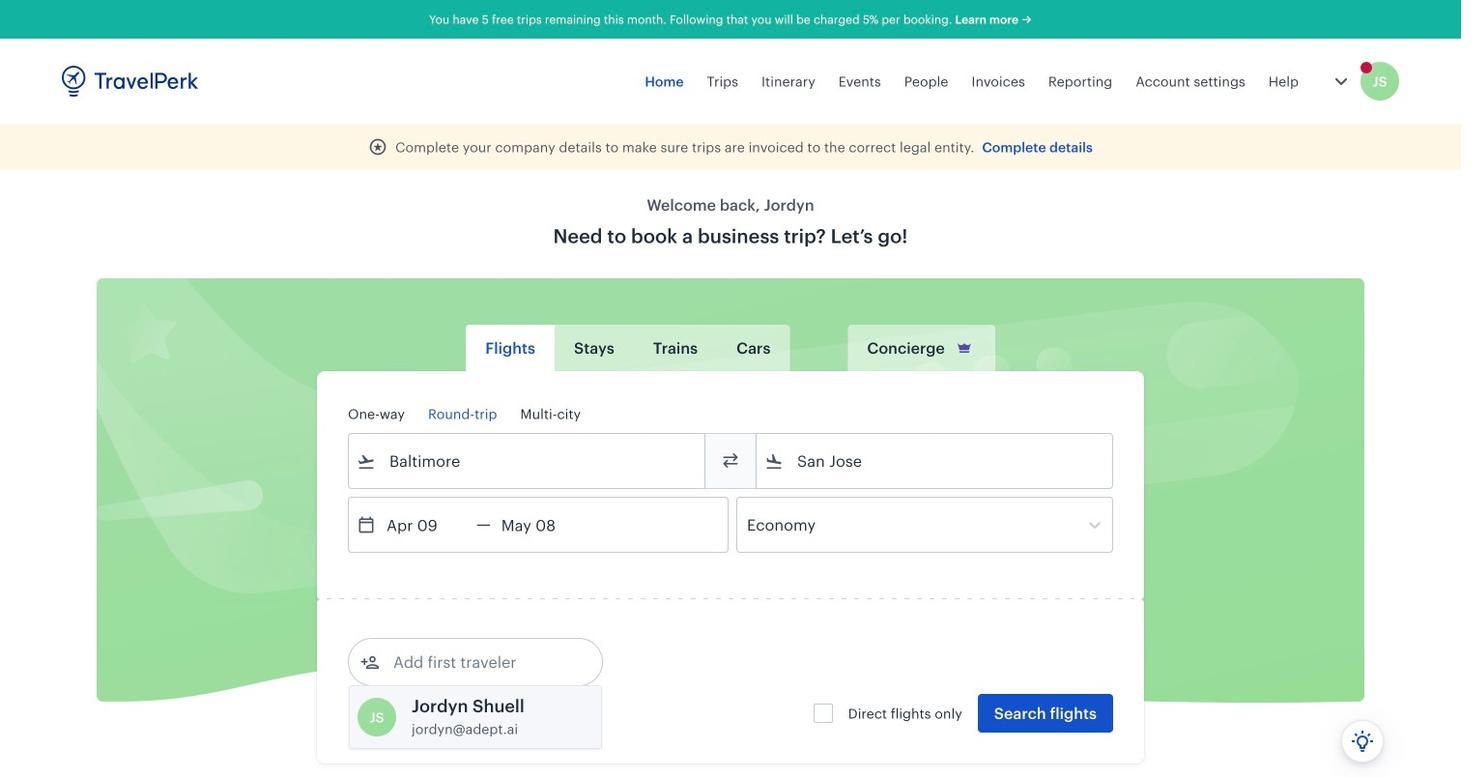 Task type: locate. For each thing, give the bounding box(es) containing it.
From search field
[[376, 446, 680, 477]]

To search field
[[784, 446, 1088, 477]]



Task type: vqa. For each thing, say whether or not it's contained in the screenshot.
Return text box
yes



Task type: describe. For each thing, give the bounding box(es) containing it.
Depart text field
[[376, 498, 477, 552]]

Return text field
[[491, 498, 591, 552]]

Add first traveler search field
[[380, 647, 581, 678]]



